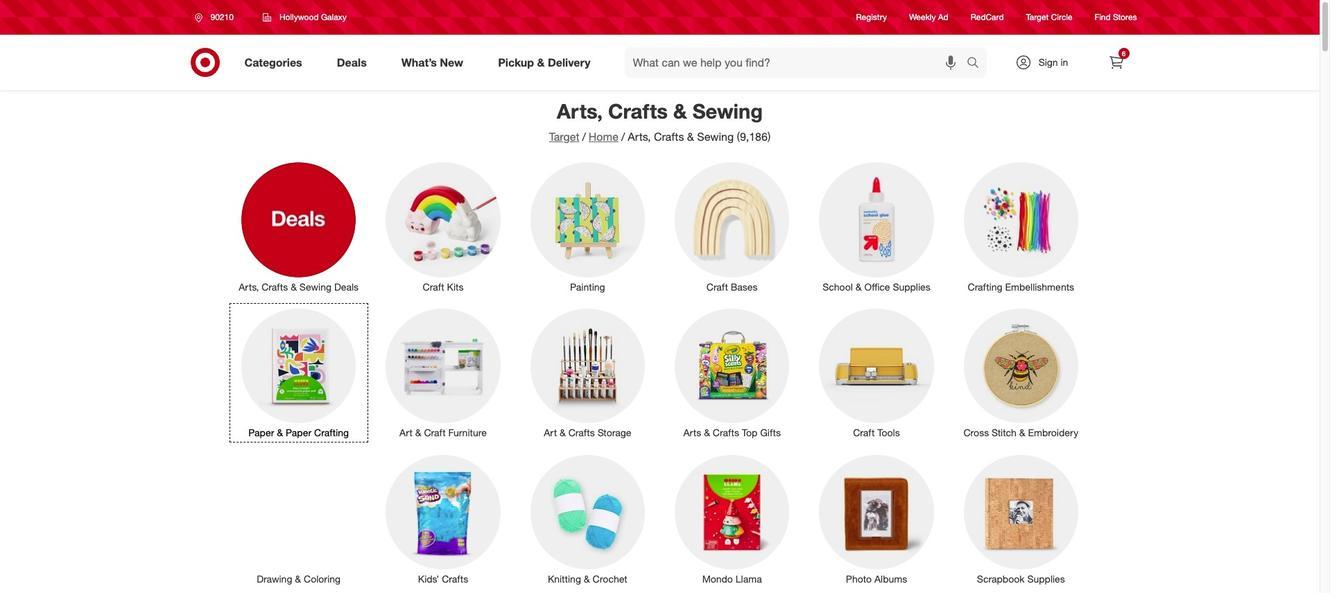 Task type: vqa. For each thing, say whether or not it's contained in the screenshot.
50"x60" Cozy Heated Throw Blanket - Brookstone's 30%
no



Task type: describe. For each thing, give the bounding box(es) containing it.
6 link
[[1101, 47, 1132, 78]]

craft kits link
[[377, 160, 510, 294]]

hollywood
[[280, 12, 319, 22]]

embellishments
[[1006, 281, 1075, 292]]

find stores
[[1095, 12, 1138, 22]]

registry
[[857, 12, 887, 22]]

coloring
[[304, 573, 341, 585]]

knitting
[[548, 573, 581, 585]]

1 horizontal spatial supplies
[[1028, 573, 1066, 585]]

art & craft furniture
[[400, 427, 487, 439]]

scrapbook supplies
[[978, 573, 1066, 585]]

target circle
[[1027, 12, 1073, 22]]

in
[[1061, 56, 1069, 68]]

stitch
[[992, 427, 1017, 439]]

redcard link
[[971, 11, 1004, 23]]

cross stitch & embroidery link
[[955, 306, 1088, 440]]

What can we help you find? suggestions appear below search field
[[625, 47, 970, 78]]

find stores link
[[1095, 11, 1138, 23]]

home
[[589, 130, 619, 144]]

art for art & craft furniture
[[400, 427, 413, 439]]

search
[[961, 57, 994, 70]]

& inside "link"
[[856, 281, 862, 292]]

galaxy
[[321, 12, 347, 22]]

1 / from the left
[[582, 130, 586, 144]]

target inside arts, crafts & sewing target / home / arts, crafts & sewing (9,186)
[[549, 130, 580, 144]]

0 horizontal spatial crafting
[[314, 427, 349, 439]]

gifts
[[761, 427, 781, 439]]

hollywood galaxy button
[[254, 5, 356, 30]]

sign in link
[[1004, 47, 1090, 78]]

arts & crafts top gifts link
[[666, 306, 799, 440]]

paper & paper crafting link
[[232, 306, 366, 440]]

scrapbook
[[978, 573, 1025, 585]]

kids' crafts
[[418, 573, 468, 585]]

what's new link
[[390, 47, 481, 78]]

ad
[[939, 12, 949, 22]]

painting link
[[521, 160, 655, 294]]

knitting & crochet
[[548, 573, 628, 585]]

knitting & crochet link
[[521, 452, 655, 586]]

pickup & delivery
[[498, 55, 591, 69]]

deals link
[[325, 47, 384, 78]]

weekly
[[910, 12, 936, 22]]

craft bases link
[[666, 160, 799, 294]]

scrapbook supplies link
[[955, 452, 1088, 586]]

registry link
[[857, 11, 887, 23]]

art & crafts storage
[[544, 427, 632, 439]]

2 paper from the left
[[286, 427, 312, 439]]

kids' crafts link
[[377, 452, 510, 586]]

weekly ad link
[[910, 11, 949, 23]]

what's new
[[402, 55, 464, 69]]

school
[[823, 281, 853, 292]]

crafting embellishments
[[968, 281, 1075, 292]]

albums
[[875, 573, 908, 585]]

1 vertical spatial deals
[[334, 281, 359, 292]]

6
[[1122, 49, 1126, 58]]

what's
[[402, 55, 437, 69]]

find
[[1095, 12, 1111, 22]]

top
[[742, 427, 758, 439]]

sewing for arts, crafts & sewing deals
[[300, 281, 332, 292]]

arts
[[684, 427, 702, 439]]

target circle link
[[1027, 11, 1073, 23]]

mondo llama link
[[666, 452, 799, 586]]

painting
[[570, 281, 605, 292]]

craft bases
[[707, 281, 758, 292]]

0 vertical spatial crafting
[[968, 281, 1003, 292]]

photo albums
[[846, 573, 908, 585]]

categories link
[[233, 47, 320, 78]]

1 paper from the left
[[249, 427, 274, 439]]

0 vertical spatial deals
[[337, 55, 367, 69]]

circle
[[1052, 12, 1073, 22]]

supplies inside "link"
[[893, 281, 931, 292]]

craft kits
[[423, 281, 464, 292]]



Task type: locate. For each thing, give the bounding box(es) containing it.
drawing & coloring
[[257, 573, 341, 585]]

crafting embellishments link
[[955, 160, 1088, 294]]

1 vertical spatial target
[[549, 130, 580, 144]]

home link
[[589, 130, 619, 144]]

drawing
[[257, 573, 292, 585]]

furniture
[[449, 427, 487, 439]]

0 vertical spatial sewing
[[693, 99, 763, 124]]

redcard
[[971, 12, 1004, 22]]

/ left home
[[582, 130, 586, 144]]

0 horizontal spatial paper
[[249, 427, 274, 439]]

hollywood galaxy
[[280, 12, 347, 22]]

sewing
[[693, 99, 763, 124], [698, 130, 734, 144], [300, 281, 332, 292]]

crafts
[[609, 99, 668, 124], [654, 130, 684, 144], [262, 281, 288, 292], [569, 427, 595, 439], [713, 427, 740, 439], [442, 573, 468, 585]]

0 horizontal spatial target
[[549, 130, 580, 144]]

craft left kits at the top left of the page
[[423, 281, 445, 292]]

mondo llama
[[703, 573, 762, 585]]

(9,186)
[[737, 130, 771, 144]]

1 vertical spatial arts,
[[628, 130, 651, 144]]

2 horizontal spatial arts,
[[628, 130, 651, 144]]

arts, for arts, crafts & sewing target / home / arts, crafts & sewing (9,186)
[[557, 99, 603, 124]]

craft for craft bases
[[707, 281, 728, 292]]

arts & crafts top gifts
[[684, 427, 781, 439]]

llama
[[736, 573, 762, 585]]

1 vertical spatial crafting
[[314, 427, 349, 439]]

90210 button
[[186, 5, 248, 30]]

crochet
[[593, 573, 628, 585]]

2 vertical spatial sewing
[[300, 281, 332, 292]]

2 art from the left
[[544, 427, 557, 439]]

0 horizontal spatial art
[[400, 427, 413, 439]]

art & craft furniture link
[[377, 306, 510, 440]]

sewing for arts, crafts & sewing target / home / arts, crafts & sewing (9,186)
[[693, 99, 763, 124]]

categories
[[245, 55, 302, 69]]

tools
[[878, 427, 900, 439]]

art
[[400, 427, 413, 439], [544, 427, 557, 439]]

1 vertical spatial sewing
[[698, 130, 734, 144]]

1 horizontal spatial arts,
[[557, 99, 603, 124]]

0 vertical spatial arts,
[[557, 99, 603, 124]]

craft tools
[[854, 427, 900, 439]]

craft inside "craft tools" link
[[854, 427, 875, 439]]

1 horizontal spatial crafting
[[968, 281, 1003, 292]]

craft tools link
[[810, 306, 944, 440]]

art & crafts storage link
[[521, 306, 655, 440]]

supplies right 'scrapbook'
[[1028, 573, 1066, 585]]

1 vertical spatial supplies
[[1028, 573, 1066, 585]]

arts, for arts, crafts & sewing deals
[[239, 281, 259, 292]]

90210
[[211, 12, 234, 22]]

craft for craft kits
[[423, 281, 445, 292]]

craft inside art & craft furniture link
[[424, 427, 446, 439]]

target left the home link
[[549, 130, 580, 144]]

crafting
[[968, 281, 1003, 292], [314, 427, 349, 439]]

arts,
[[557, 99, 603, 124], [628, 130, 651, 144], [239, 281, 259, 292]]

supplies right office
[[893, 281, 931, 292]]

craft left 'bases'
[[707, 281, 728, 292]]

paper
[[249, 427, 274, 439], [286, 427, 312, 439]]

deals
[[337, 55, 367, 69], [334, 281, 359, 292]]

mondo
[[703, 573, 733, 585]]

school & office supplies link
[[810, 160, 944, 294]]

arts, crafts & sewing target / home / arts, crafts & sewing (9,186)
[[549, 99, 771, 144]]

target
[[1027, 12, 1049, 22], [549, 130, 580, 144]]

drawing & coloring link
[[232, 452, 366, 586]]

1 horizontal spatial target
[[1027, 12, 1049, 22]]

delivery
[[548, 55, 591, 69]]

storage
[[598, 427, 632, 439]]

craft left 'furniture'
[[424, 427, 446, 439]]

0 vertical spatial supplies
[[893, 281, 931, 292]]

2 vertical spatial arts,
[[239, 281, 259, 292]]

stores
[[1114, 12, 1138, 22]]

arts, crafts & sewing deals
[[239, 281, 359, 292]]

photo
[[846, 573, 872, 585]]

&
[[537, 55, 545, 69], [674, 99, 687, 124], [687, 130, 694, 144], [291, 281, 297, 292], [856, 281, 862, 292], [277, 427, 283, 439], [415, 427, 422, 439], [560, 427, 566, 439], [704, 427, 710, 439], [1020, 427, 1026, 439], [295, 573, 301, 585], [584, 573, 590, 585]]

/ right home
[[622, 130, 625, 144]]

craft inside craft bases link
[[707, 281, 728, 292]]

new
[[440, 55, 464, 69]]

cross stitch & embroidery
[[964, 427, 1079, 439]]

1 art from the left
[[400, 427, 413, 439]]

paper & paper crafting
[[249, 427, 349, 439]]

/
[[582, 130, 586, 144], [622, 130, 625, 144]]

bases
[[731, 281, 758, 292]]

target link
[[549, 130, 580, 144]]

sign in
[[1039, 56, 1069, 68]]

1 horizontal spatial /
[[622, 130, 625, 144]]

kits
[[447, 281, 464, 292]]

arts, crafts & sewing deals link
[[232, 160, 366, 294]]

craft for craft tools
[[854, 427, 875, 439]]

target left 'circle'
[[1027, 12, 1049, 22]]

embroidery
[[1029, 427, 1079, 439]]

office
[[865, 281, 891, 292]]

art left storage
[[544, 427, 557, 439]]

supplies
[[893, 281, 931, 292], [1028, 573, 1066, 585]]

kids'
[[418, 573, 439, 585]]

sewing inside arts, crafts & sewing deals link
[[300, 281, 332, 292]]

sign
[[1039, 56, 1059, 68]]

art for art & crafts storage
[[544, 427, 557, 439]]

1 horizontal spatial art
[[544, 427, 557, 439]]

cross
[[964, 427, 990, 439]]

school & office supplies
[[823, 281, 931, 292]]

2 / from the left
[[622, 130, 625, 144]]

craft left tools
[[854, 427, 875, 439]]

pickup
[[498, 55, 534, 69]]

0 vertical spatial target
[[1027, 12, 1049, 22]]

photo albums link
[[810, 452, 944, 586]]

0 horizontal spatial arts,
[[239, 281, 259, 292]]

craft inside the craft kits link
[[423, 281, 445, 292]]

0 horizontal spatial supplies
[[893, 281, 931, 292]]

weekly ad
[[910, 12, 949, 22]]

art left 'furniture'
[[400, 427, 413, 439]]

1 horizontal spatial paper
[[286, 427, 312, 439]]

0 horizontal spatial /
[[582, 130, 586, 144]]



